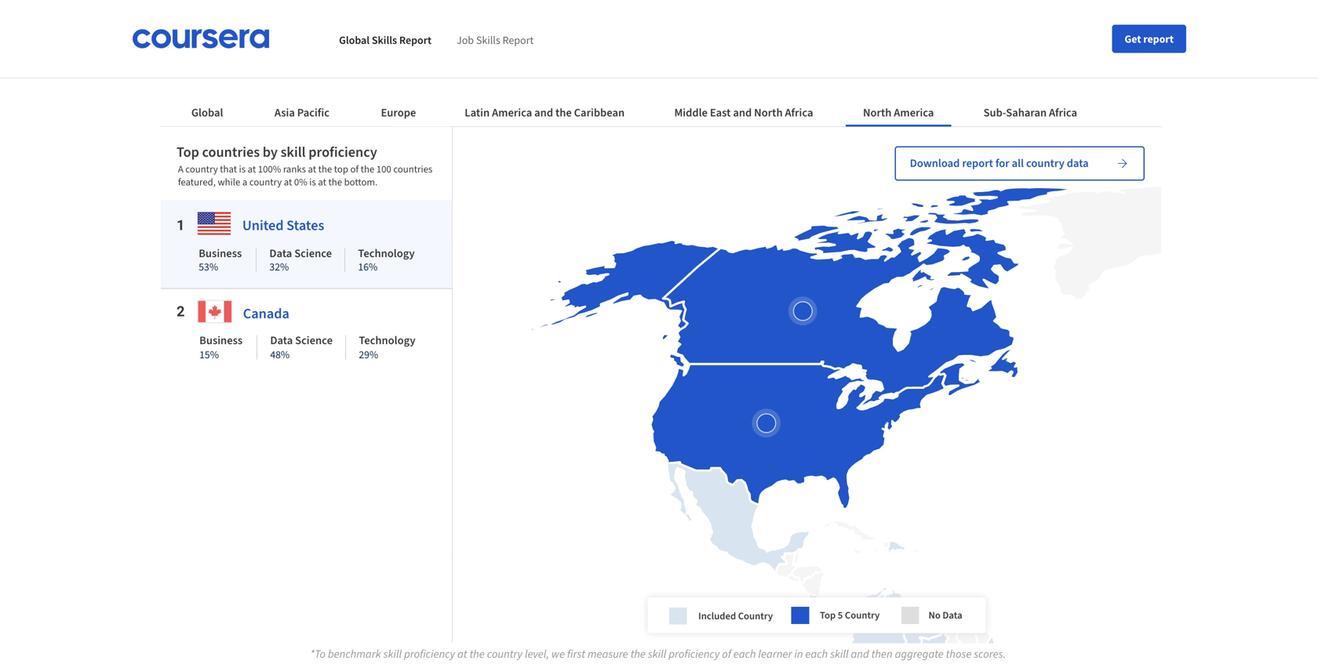 Task type: describe. For each thing, give the bounding box(es) containing it.
global skills report
[[339, 33, 432, 47]]

skills for job
[[476, 33, 501, 47]]

skills for global
[[372, 33, 397, 47]]

report for global skills report
[[400, 33, 432, 47]]

job
[[457, 33, 474, 47]]

get report button
[[1113, 25, 1187, 53]]

report for job skills report
[[503, 33, 534, 47]]

job skills report link
[[457, 33, 534, 47]]

get report
[[1125, 32, 1174, 46]]



Task type: vqa. For each thing, say whether or not it's contained in the screenshot.
Jobs associated with Prepare
no



Task type: locate. For each thing, give the bounding box(es) containing it.
report
[[400, 33, 432, 47], [503, 33, 534, 47]]

global skills report link
[[339, 33, 432, 47]]

0 horizontal spatial report
[[400, 33, 432, 47]]

skills
[[372, 33, 397, 47], [476, 33, 501, 47]]

skills right global
[[372, 33, 397, 47]]

job skills report
[[457, 33, 534, 47]]

0 horizontal spatial skills
[[372, 33, 397, 47]]

report left job
[[400, 33, 432, 47]]

skills right job
[[476, 33, 501, 47]]

coursera logo image
[[132, 29, 270, 49]]

1 skills from the left
[[372, 33, 397, 47]]

1 horizontal spatial skills
[[476, 33, 501, 47]]

report
[[1144, 32, 1174, 46]]

1 report from the left
[[400, 33, 432, 47]]

get
[[1125, 32, 1142, 46]]

2 skills from the left
[[476, 33, 501, 47]]

report right job
[[503, 33, 534, 47]]

1 horizontal spatial report
[[503, 33, 534, 47]]

2 report from the left
[[503, 33, 534, 47]]

global
[[339, 33, 370, 47]]



